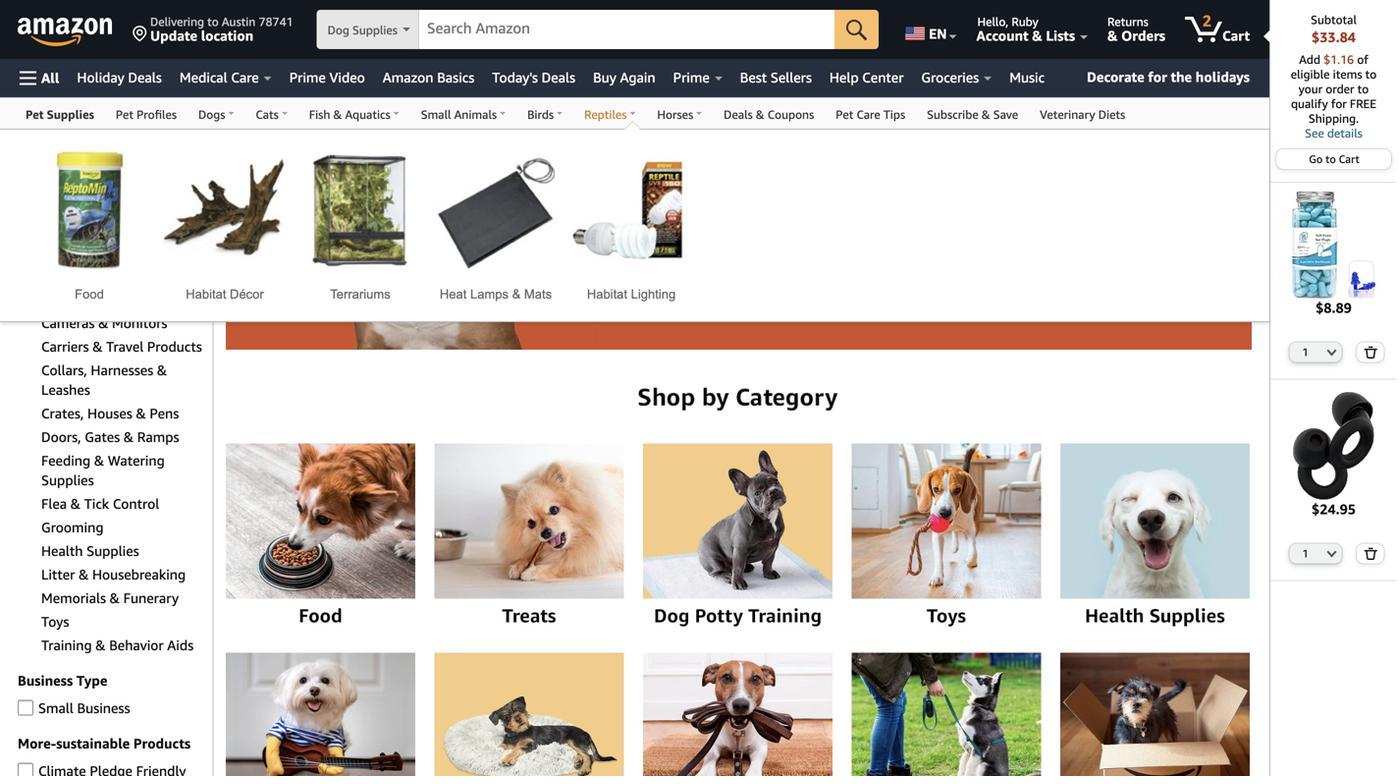 Task type: vqa. For each thing, say whether or not it's contained in the screenshot.
"search field" inside navigation "Navigation"
no



Task type: locate. For each thing, give the bounding box(es) containing it.
loop quiet ear plugs for noise reduction &ndash; super soft, reusable hearing protection in flexible silicone for sleep, noise sensitivity - 8 ear tips in xs/s/m/l &ndash; 26db &amp; nrr 14 noise cancelling &ndash; black image
[[1281, 392, 1388, 499]]

beds & furniture link
[[41, 291, 146, 307]]

1 vertical spatial food
[[75, 287, 104, 302]]

1 vertical spatial pet supplies link
[[18, 173, 104, 190]]

prime up 'fish' in the left of the page
[[290, 69, 326, 85]]

1 horizontal spatial business
[[77, 700, 130, 716]]

dogs inside navigation 'navigation'
[[198, 108, 225, 121]]

checkbox image
[[18, 700, 33, 716]]

small business link
[[18, 696, 130, 718]]

1 vertical spatial dogs
[[29, 197, 62, 213]]

leashes
[[41, 382, 90, 398]]

pet supplies down department
[[27, 173, 104, 190]]

cart right 2
[[1223, 28, 1251, 44]]

see
[[1306, 126, 1325, 140]]

dropdown image
[[1327, 549, 1337, 557]]

hello, ruby
[[978, 15, 1039, 28]]

0 horizontal spatial food
[[41, 221, 72, 237]]

crates, houses & pens link
[[41, 405, 179, 421]]

pet supplies link down all
[[15, 98, 105, 129]]

checkbox image
[[18, 763, 33, 776]]

& right harnesses
[[157, 362, 167, 378]]

0 vertical spatial food image
[[27, 143, 152, 277]]

deals inside "link"
[[128, 69, 162, 85]]

1 for $8.89
[[1303, 346, 1309, 359]]

1 vertical spatial 1
[[1303, 547, 1309, 560]]

small inside 'link'
[[421, 108, 451, 121]]

care left tips
[[857, 108, 881, 121]]

0 horizontal spatial habitat
[[186, 287, 226, 302]]

supplies down department
[[51, 173, 104, 190]]

pet supplies link down department
[[18, 173, 104, 190]]

1 vertical spatial for
[[1332, 97, 1348, 111]]

2 horizontal spatial deals
[[724, 108, 753, 121]]

add $1.16
[[1300, 53, 1358, 66]]

tick
[[84, 496, 109, 512]]

amazon basics
[[383, 69, 475, 85]]

deals for today's deals
[[542, 69, 576, 85]]

care right "medical"
[[231, 69, 259, 85]]

0 horizontal spatial small
[[38, 700, 74, 716]]

Search Amazon text field
[[419, 11, 835, 48]]

&
[[1033, 28, 1043, 44], [1108, 28, 1118, 44], [334, 108, 342, 121], [756, 108, 765, 121], [982, 108, 991, 121], [93, 268, 104, 284], [512, 287, 521, 302], [75, 291, 85, 307], [98, 315, 108, 331], [93, 338, 103, 355], [157, 362, 167, 378], [136, 405, 146, 421], [124, 429, 134, 445], [94, 452, 104, 469], [71, 496, 81, 512], [79, 566, 89, 583], [110, 590, 120, 606], [96, 637, 106, 653]]

treats image
[[435, 444, 624, 633]]

deals up birds link
[[542, 69, 576, 85]]

1 vertical spatial products
[[133, 735, 191, 751]]

horses
[[658, 108, 694, 121]]

pet
[[26, 108, 44, 121], [116, 108, 134, 121], [836, 108, 854, 121], [27, 173, 48, 190]]

dogs for dogs food treats apparel & accessories beds & furniture cameras & monitors carriers & travel products collars, harnesses & leashes crates, houses & pens doors, gates & ramps feeding & watering supplies flea & tick control grooming health supplies litter & housebreaking memorials & funerary toys training & behavior aids
[[29, 197, 62, 213]]

small down amazon basics link
[[421, 108, 451, 121]]

for
[[1149, 69, 1168, 85], [1332, 97, 1348, 111]]

food image for "treats" image
[[226, 444, 416, 633]]

groceries
[[922, 69, 980, 85]]

dropdown image
[[1327, 348, 1337, 356]]

for left the
[[1149, 69, 1168, 85]]

2 1 from the top
[[1303, 547, 1309, 560]]

lamps
[[471, 287, 509, 302]]

dogs down medical care
[[198, 108, 225, 121]]

None submit
[[835, 10, 879, 49], [1358, 342, 1385, 362], [1358, 544, 1385, 563], [835, 10, 879, 49], [1358, 342, 1385, 362], [1358, 544, 1385, 563]]

& left lists
[[1033, 28, 1043, 44]]

funerary
[[123, 590, 179, 606]]

1 1 from the top
[[1303, 346, 1309, 359]]

sustainable
[[56, 735, 130, 751]]

food inside dogs food treats apparel & accessories beds & furniture cameras & monitors carriers & travel products collars, harnesses & leashes crates, houses & pens doors, gates & ramps feeding & watering supplies flea & tick control grooming health supplies litter & housebreaking memorials & funerary toys training & behavior aids
[[41, 221, 72, 237]]

treats
[[41, 244, 79, 260]]

small for small animals
[[421, 108, 451, 121]]

ruby
[[1012, 15, 1039, 28]]

0 horizontal spatial care
[[231, 69, 259, 85]]

1 left dropdown image
[[1303, 547, 1309, 560]]

prime up horses link
[[674, 69, 710, 85]]

returns & orders
[[1108, 15, 1166, 44]]

small down business type
[[38, 700, 74, 716]]

cart inside go to cart link
[[1340, 153, 1360, 166]]

1 horizontal spatial dogs
[[198, 108, 225, 121]]

habitat for habitat décor
[[186, 287, 226, 302]]

1 horizontal spatial habitat
[[587, 287, 628, 302]]

habitat lighting
[[587, 287, 676, 302]]

0 horizontal spatial food image
[[27, 143, 152, 277]]

behavior
[[109, 637, 164, 653]]

pet care tips
[[836, 108, 906, 121]]

video
[[330, 69, 365, 85]]

2 prime from the left
[[674, 69, 710, 85]]

0 vertical spatial food
[[41, 221, 72, 237]]

update
[[150, 28, 198, 44]]

1 horizontal spatial small
[[421, 108, 451, 121]]

basics
[[437, 69, 475, 85]]

1 prime from the left
[[290, 69, 326, 85]]

center
[[863, 69, 904, 85]]

to inside delivering to austin 78741 update location
[[207, 15, 219, 28]]

0 vertical spatial care
[[231, 69, 259, 85]]

free
[[1351, 97, 1377, 111]]

1 vertical spatial care
[[857, 108, 881, 121]]

care for pet
[[857, 108, 881, 121]]

1 horizontal spatial food
[[75, 287, 104, 302]]

0 vertical spatial dogs
[[198, 108, 225, 121]]

dogs inside dogs food treats apparel & accessories beds & furniture cameras & monitors carriers & travel products collars, harnesses & leashes crates, houses & pens doors, gates & ramps feeding & watering supplies flea & tick control grooming health supplies litter & housebreaking memorials & funerary toys training & behavior aids
[[29, 197, 62, 213]]

1 left dropdown icon
[[1303, 346, 1309, 359]]

1 vertical spatial cart
[[1340, 153, 1360, 166]]

terrariums image
[[298, 143, 423, 277]]

cats
[[256, 108, 279, 121]]

holiday
[[77, 69, 124, 85]]

best
[[740, 69, 767, 85]]

1 vertical spatial food image
[[226, 444, 416, 633]]

go to cart
[[1310, 153, 1360, 166]]

dog supplies
[[328, 23, 398, 37]]

supplies down feeding
[[41, 472, 94, 488]]

business up checkbox icon
[[18, 672, 73, 689]]

to right go
[[1326, 153, 1337, 166]]

amazon basics link
[[374, 64, 484, 91]]

qualify
[[1292, 97, 1329, 111]]

& inside returns & orders
[[1108, 28, 1118, 44]]

health supplies link
[[41, 543, 139, 559]]

1 horizontal spatial cart
[[1340, 153, 1360, 166]]

business down type on the left of the page
[[77, 700, 130, 716]]

78741
[[259, 15, 293, 28]]

1 vertical spatial pet supplies
[[27, 173, 104, 190]]

1 horizontal spatial care
[[857, 108, 881, 121]]

products down monitors
[[147, 338, 202, 355]]

$33.84
[[1312, 29, 1357, 45]]

0 vertical spatial cart
[[1223, 28, 1251, 44]]

1 horizontal spatial prime
[[674, 69, 710, 85]]

details
[[1328, 126, 1363, 140]]

food up treats
[[41, 221, 72, 237]]

order
[[1326, 82, 1355, 96]]

1 habitat from the left
[[186, 287, 226, 302]]

decorate
[[1087, 69, 1145, 85]]

business type
[[18, 672, 108, 689]]

deals down best
[[724, 108, 753, 121]]

0 horizontal spatial business
[[18, 672, 73, 689]]

training & behavior aids link
[[41, 637, 194, 653]]

pet supplies link for food
[[18, 173, 104, 190]]

deals
[[128, 69, 162, 85], [542, 69, 576, 85], [724, 108, 753, 121]]

1 horizontal spatial for
[[1332, 97, 1348, 111]]

cameras
[[41, 315, 95, 331]]

habitat for habitat lighting
[[587, 287, 628, 302]]

collars, harnesses & leashes link
[[41, 362, 167, 398]]

supplies right dog
[[353, 23, 398, 37]]

mats
[[524, 287, 552, 302]]

0 horizontal spatial cart
[[1223, 28, 1251, 44]]

1 horizontal spatial food image
[[226, 444, 416, 633]]

go to cart link
[[1277, 149, 1392, 169]]

0 horizontal spatial for
[[1149, 69, 1168, 85]]

pet supplies down all
[[26, 108, 94, 121]]

Dog Supplies search field
[[317, 10, 879, 51]]

lysian ultra soft foam earplugs sleep, 38db snr 31db nrr sound blocking noise cancelling ear plugs for sleeping, travel, shooting and working -60 pairs pack (lake blue) image
[[1281, 191, 1388, 298]]

lighting image
[[569, 143, 695, 277]]

0 vertical spatial business
[[18, 672, 73, 689]]

more-sustainable products
[[18, 735, 191, 751]]

0 vertical spatial products
[[147, 338, 202, 355]]

for down order
[[1332, 97, 1348, 111]]

navigation navigation
[[0, 0, 1398, 776]]

music link
[[1001, 64, 1054, 91]]

health
[[41, 543, 83, 559]]

crates,
[[41, 405, 84, 421]]

0 horizontal spatial deals
[[128, 69, 162, 85]]

doors,
[[41, 429, 81, 445]]

cameras & monitors link
[[41, 315, 167, 331]]

subscribe
[[927, 108, 979, 121]]

habitat left lighting
[[587, 287, 628, 302]]

heat lamps image
[[433, 143, 559, 277]]

deals up pet profiles link
[[128, 69, 162, 85]]

habitat décor
[[186, 287, 264, 302]]

0 vertical spatial for
[[1149, 69, 1168, 85]]

returns
[[1108, 15, 1149, 28]]

0 vertical spatial 1
[[1303, 346, 1309, 359]]

food image
[[27, 143, 152, 277], [226, 444, 416, 633]]

litter
[[41, 566, 75, 583]]

shipping.
[[1309, 111, 1360, 125]]

all button
[[11, 59, 68, 97]]

food down apparel & accessories link
[[75, 287, 104, 302]]

0 vertical spatial pet supplies
[[26, 108, 94, 121]]

food image for décor image
[[27, 143, 152, 277]]

to left austin
[[207, 15, 219, 28]]

apparel
[[41, 268, 90, 284]]

business
[[18, 672, 73, 689], [77, 700, 130, 716]]

groceries link
[[913, 64, 1001, 91]]

& left save
[[982, 108, 991, 121]]

collars,
[[41, 362, 87, 378]]

cart down details
[[1340, 153, 1360, 166]]

habitat left décor
[[186, 287, 226, 302]]

0 horizontal spatial dogs
[[29, 197, 62, 213]]

beds
[[41, 291, 71, 307]]

0 horizontal spatial prime
[[290, 69, 326, 85]]

for inside "of eligible items to your order to qualify for free shipping."
[[1332, 97, 1348, 111]]

2 habitat from the left
[[587, 287, 628, 302]]

lists
[[1047, 28, 1076, 44]]

prime video link
[[281, 64, 374, 91]]

1 horizontal spatial deals
[[542, 69, 576, 85]]

0 vertical spatial pet supplies link
[[15, 98, 105, 129]]

& down gates
[[94, 452, 104, 469]]

products right sustainable
[[133, 735, 191, 751]]

1 vertical spatial small
[[38, 700, 74, 716]]

& left orders
[[1108, 28, 1118, 44]]

food link
[[27, 143, 152, 321], [41, 221, 72, 237]]

fish & aquatics link
[[298, 98, 410, 129]]

& down beds & furniture link
[[98, 315, 108, 331]]

dogs up the "treats" link
[[29, 197, 62, 213]]

prime
[[290, 69, 326, 85], [674, 69, 710, 85]]

0 vertical spatial small
[[421, 108, 451, 121]]

aquatics
[[345, 108, 391, 121]]

veterinary diets
[[1040, 108, 1126, 121]]

& down litter & housebreaking link at the left of page
[[110, 590, 120, 606]]



Task type: describe. For each thing, give the bounding box(es) containing it.
pet down help
[[836, 108, 854, 121]]

doors, gates & ramps link
[[41, 429, 179, 445]]

& up watering at the bottom left of page
[[124, 429, 134, 445]]

terrariums
[[330, 287, 391, 302]]

watering
[[108, 452, 165, 469]]

buy again link
[[585, 64, 665, 91]]

1 vertical spatial business
[[77, 700, 130, 716]]

toys
[[41, 613, 69, 630]]

holiday deals
[[77, 69, 162, 85]]

see details link
[[1281, 126, 1388, 140]]

amazon image
[[18, 18, 113, 47]]

& right the beds
[[75, 291, 85, 307]]

lighting
[[631, 287, 676, 302]]

& down health supplies link
[[79, 566, 89, 583]]

fish
[[309, 108, 330, 121]]

ramps
[[137, 429, 179, 445]]

tips
[[884, 108, 906, 121]]

delivering to austin 78741 update location
[[150, 15, 293, 44]]

help center
[[830, 69, 904, 85]]

cleanup & waste image
[[643, 444, 833, 633]]

subtotal $33.84
[[1312, 13, 1357, 45]]

coupons
[[768, 108, 815, 121]]

delivering
[[150, 15, 204, 28]]

dog store image
[[226, 144, 1252, 350]]

& right 'fish' in the left of the page
[[334, 108, 342, 121]]

pet down department
[[27, 173, 48, 190]]

memorials & funerary link
[[41, 590, 179, 606]]

training & behavior image
[[852, 653, 1042, 776]]

accessories
[[107, 268, 177, 284]]

shop by category image
[[226, 369, 1252, 424]]

reptiles
[[585, 108, 627, 121]]

amazon
[[383, 69, 434, 85]]

prime for prime video
[[290, 69, 326, 85]]

buy
[[593, 69, 617, 85]]

care for medical
[[231, 69, 259, 85]]

& left coupons
[[756, 108, 765, 121]]

to up the "free"
[[1358, 82, 1370, 96]]

toys image
[[852, 444, 1042, 633]]

deals & coupons
[[724, 108, 815, 121]]

all
[[41, 70, 59, 86]]

today's deals
[[492, 69, 576, 85]]

deals for holiday deals
[[128, 69, 162, 85]]

music
[[1010, 69, 1045, 85]]

cats link
[[245, 98, 298, 129]]

& left pens
[[136, 405, 146, 421]]

dogs food treats apparel & accessories beds & furniture cameras & monitors carriers & travel products collars, harnesses & leashes crates, houses & pens doors, gates & ramps feeding & watering supplies flea & tick control grooming health supplies litter & housebreaking memorials & funerary toys training & behavior aids
[[29, 197, 202, 653]]

apparel image
[[226, 653, 416, 776]]

feeding & watering supplies link
[[41, 452, 165, 488]]

beds & furniture image
[[435, 653, 624, 776]]

2
[[1203, 11, 1212, 30]]

new pet guide image
[[1061, 653, 1250, 776]]

of eligible items to your order to qualify for free shipping.
[[1292, 53, 1377, 125]]

collars image
[[643, 653, 833, 776]]

& down cameras & monitors link
[[93, 338, 103, 355]]

best sellers link
[[732, 64, 821, 91]]

small animals link
[[410, 98, 517, 129]]

habitat lighting link
[[569, 143, 695, 321]]

housebreaking
[[92, 566, 186, 583]]

orders
[[1122, 28, 1166, 44]]

delete image
[[1365, 346, 1379, 359]]

control
[[113, 496, 159, 512]]

subtotal
[[1312, 13, 1357, 27]]

decorate for the holidays link
[[1080, 65, 1258, 90]]

help
[[830, 69, 859, 85]]

travel
[[106, 338, 144, 355]]

carriers & travel products link
[[41, 338, 202, 355]]

holiday deals link
[[68, 64, 171, 91]]

harnesses
[[91, 362, 153, 378]]

delete image
[[1365, 547, 1379, 560]]

prime link
[[665, 64, 732, 91]]

supplies inside search field
[[353, 23, 398, 37]]

pet supplies link for dogs
[[15, 98, 105, 129]]

$8.89
[[1316, 300, 1353, 316]]

decorate for the holidays
[[1087, 69, 1251, 85]]

the
[[1171, 69, 1193, 85]]

& up beds & furniture link
[[93, 268, 104, 284]]

pet down all button
[[26, 108, 44, 121]]

dog
[[328, 23, 350, 37]]

items
[[1334, 67, 1363, 81]]

toys link
[[41, 613, 69, 630]]

hello,
[[978, 15, 1009, 28]]

prime for prime
[[674, 69, 710, 85]]

to down of
[[1366, 67, 1377, 81]]

& left the tick
[[71, 496, 81, 512]]

training
[[41, 637, 92, 653]]

subscribe & save link
[[917, 98, 1030, 129]]

food inside navigation 'navigation'
[[75, 287, 104, 302]]

en
[[929, 26, 948, 42]]

of
[[1358, 53, 1369, 66]]

pet supplies inside navigation 'navigation'
[[26, 108, 94, 121]]

flea
[[41, 496, 67, 512]]

supplies up department
[[47, 108, 94, 121]]

horses link
[[647, 98, 713, 129]]

birds link
[[517, 98, 574, 129]]

décor image
[[162, 143, 288, 277]]

& right "training"
[[96, 637, 106, 653]]

today's
[[492, 69, 538, 85]]

furniture
[[88, 291, 146, 307]]

pet profiles
[[116, 108, 177, 121]]

products inside dogs food treats apparel & accessories beds & furniture cameras & monitors carriers & travel products collars, harnesses & leashes crates, houses & pens doors, gates & ramps feeding & watering supplies flea & tick control grooming health supplies litter & housebreaking memorials & funerary toys training & behavior aids
[[147, 338, 202, 355]]

go
[[1310, 153, 1323, 166]]

diets
[[1099, 108, 1126, 121]]

aids
[[167, 637, 194, 653]]

small for small business
[[38, 700, 74, 716]]

type
[[76, 672, 108, 689]]

fish & aquatics
[[309, 108, 391, 121]]

pet left profiles
[[116, 108, 134, 121]]

medical care
[[180, 69, 259, 85]]

treats link
[[41, 244, 79, 260]]

1 for $24.95
[[1303, 547, 1309, 560]]

décor
[[230, 287, 264, 302]]

health supplies image
[[1061, 444, 1250, 633]]

supplies up litter & housebreaking link at the left of page
[[87, 543, 139, 559]]

& left mats
[[512, 287, 521, 302]]

litter & housebreaking link
[[41, 566, 186, 583]]

buy again
[[593, 69, 656, 85]]

veterinary diets link
[[1030, 98, 1137, 129]]

dogs link
[[188, 98, 245, 129]]

heat
[[440, 287, 467, 302]]

dogs for dogs
[[198, 108, 225, 121]]



